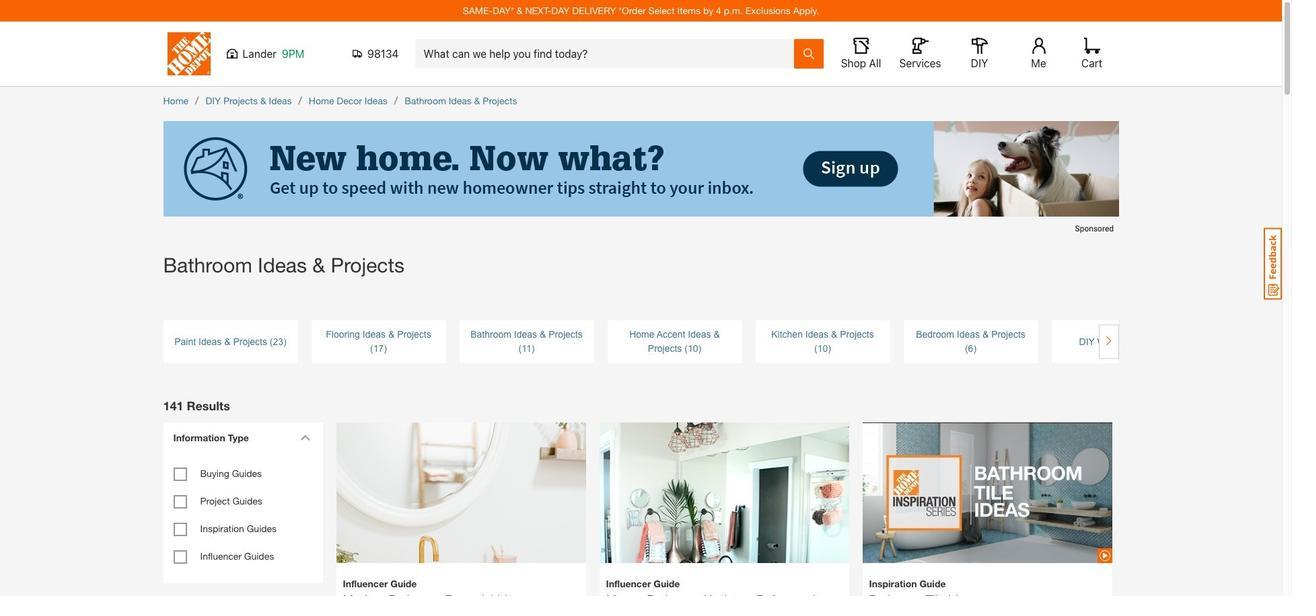 Task type: vqa. For each thing, say whether or not it's contained in the screenshot.
MODERN BATHROOM REMODEL IDEAS image
yes



Task type: describe. For each thing, give the bounding box(es) containing it.
caret icon image
[[300, 435, 310, 441]]

modern bathroom remodel ideas image
[[336, 400, 586, 596]]



Task type: locate. For each thing, give the bounding box(es) containing it.
feedback link image
[[1264, 227, 1282, 300]]

master bathroom updates: before and afters image
[[599, 400, 849, 596]]

What can we help you find today? search field
[[424, 40, 793, 68]]

bathroom tile ideas image
[[863, 400, 1112, 587]]

advertisement element
[[163, 121, 1119, 239]]

the home depot logo image
[[167, 32, 210, 75]]



